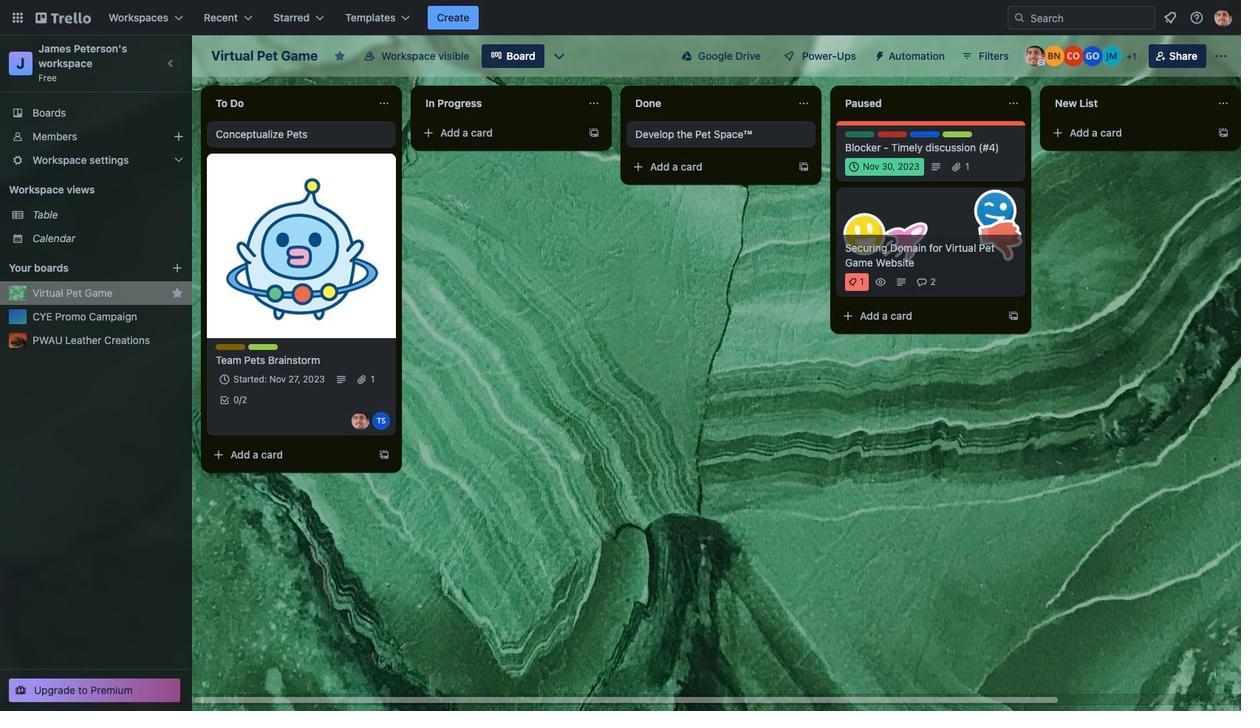 Task type: describe. For each thing, give the bounding box(es) containing it.
your boards with 3 items element
[[9, 259, 149, 277]]

color: red, title: "blocker" element
[[878, 132, 907, 137]]

google drive icon image
[[682, 51, 692, 61]]

color: bold lime, title: none image
[[943, 132, 972, 137]]

star or unstar board image
[[334, 50, 346, 62]]

color: blue, title: "fyi" element
[[910, 132, 940, 137]]

this member is an admin of this board. image
[[1038, 60, 1044, 66]]

ben nelson (bennelson96) image
[[1044, 46, 1064, 66]]

sm image
[[868, 44, 889, 65]]

starred icon image
[[171, 287, 183, 299]]

0 notifications image
[[1161, 9, 1179, 27]]

color: bold lime, title: "team task" element
[[248, 344, 278, 350]]

1 vertical spatial james peterson (jamespeterson93) image
[[1025, 46, 1045, 66]]

2 vertical spatial create from template… image
[[1008, 310, 1020, 322]]

0 vertical spatial james peterson (jamespeterson93) image
[[1215, 9, 1232, 27]]

tara schultz (taraschultz7) image
[[372, 412, 390, 430]]

color: green, title: "goal" element
[[845, 132, 875, 137]]

open information menu image
[[1189, 10, 1204, 25]]



Task type: locate. For each thing, give the bounding box(es) containing it.
create from template… image
[[588, 127, 600, 139], [798, 161, 810, 173], [1008, 310, 1020, 322]]

None text field
[[207, 92, 372, 115], [417, 92, 582, 115], [626, 92, 792, 115], [836, 92, 1002, 115], [1046, 92, 1212, 115], [207, 92, 372, 115], [417, 92, 582, 115], [626, 92, 792, 115], [836, 92, 1002, 115], [1046, 92, 1212, 115]]

0 horizontal spatial create from template… image
[[588, 127, 600, 139]]

0 horizontal spatial james peterson (jamespeterson93) image
[[1025, 46, 1045, 66]]

gary orlando (garyorlando) image
[[1082, 46, 1103, 66]]

james peterson (jamespeterson93) image right open information menu icon at the top right of page
[[1215, 9, 1232, 27]]

christina overa (christinaovera) image
[[1063, 46, 1084, 66]]

search image
[[1014, 12, 1025, 24]]

show menu image
[[1214, 49, 1229, 64]]

0 vertical spatial create from template… image
[[588, 127, 600, 139]]

workspace navigation collapse icon image
[[161, 53, 182, 74]]

0 vertical spatial create from template… image
[[1218, 127, 1229, 139]]

customize views image
[[552, 49, 566, 64]]

laugh image
[[969, 185, 1022, 237]]

create from template… image
[[1218, 127, 1229, 139], [378, 449, 390, 461]]

Board name text field
[[204, 44, 325, 68]]

0 horizontal spatial create from template… image
[[378, 449, 390, 461]]

james peterson (jamespeterson93) image left christina overa (christinaovera) image
[[1025, 46, 1045, 66]]

james peterson (jamespeterson93) image
[[1215, 9, 1232, 27], [1025, 46, 1045, 66]]

1 horizontal spatial create from template… image
[[1218, 127, 1229, 139]]

1 vertical spatial create from template… image
[[378, 449, 390, 461]]

james peterson (jamespeterson93) image
[[352, 412, 369, 430]]

back to home image
[[35, 6, 91, 30]]

2 horizontal spatial create from template… image
[[1008, 310, 1020, 322]]

Search field
[[1008, 6, 1155, 30]]

add board image
[[171, 262, 183, 274]]

None checkbox
[[845, 158, 924, 176]]

1 horizontal spatial create from template… image
[[798, 161, 810, 173]]

primary element
[[0, 0, 1241, 35]]

1 horizontal spatial james peterson (jamespeterson93) image
[[1215, 9, 1232, 27]]

1 vertical spatial create from template… image
[[798, 161, 810, 173]]

jeremy miller (jeremymiller198) image
[[1101, 46, 1122, 66]]

color: yellow, title: none image
[[216, 344, 245, 350]]



Task type: vqa. For each thing, say whether or not it's contained in the screenshot.
home ICON
no



